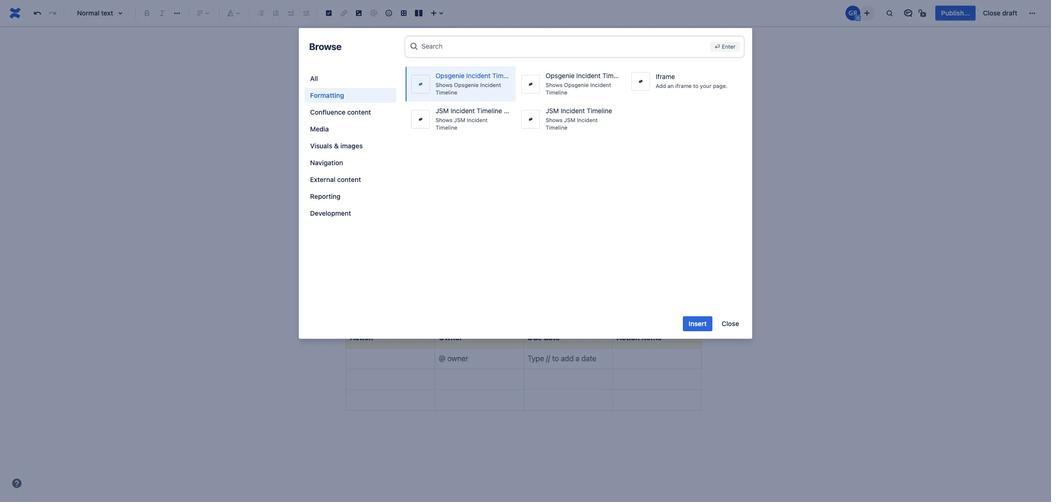 Task type: describe. For each thing, give the bounding box(es) containing it.
⏎
[[715, 44, 721, 50]]

shows inside jsm incident timeline shows jsm incident timeline
[[546, 117, 563, 123]]

outdent ⇧tab image
[[285, 7, 297, 19]]

enter
[[722, 44, 736, 50]]

advanced search image
[[410, 42, 419, 51]]

iframe
[[676, 83, 692, 89]]

external
[[310, 176, 336, 184]]

indent tab image
[[300, 7, 312, 19]]

redo ⌘⇧z image
[[47, 7, 58, 19]]

opsgenie incident timeline eu shows opsgenie incident timeline
[[546, 72, 639, 96]]

confluence image
[[7, 6, 22, 21]]

your
[[700, 83, 712, 89]]

retrospective
[[350, 36, 400, 45]]

insert
[[689, 320, 707, 328]]

link image
[[338, 7, 350, 19]]

owner
[[439, 334, 463, 342]]

development
[[310, 209, 351, 217]]

undo ⌘z image
[[32, 7, 43, 19]]

eu for opsgenie incident timeline eu
[[630, 72, 639, 80]]

close button
[[716, 317, 745, 332]]

media button
[[305, 122, 396, 137]]

Main content area, start typing to enter text. text field
[[340, 0, 708, 437]]

panel info image
[[350, 116, 361, 127]]

emoji image
[[383, 7, 395, 19]]

an
[[668, 83, 674, 89]]

retrospective period
[[350, 36, 425, 45]]

confluence content
[[310, 108, 371, 116]]

images
[[341, 142, 363, 150]]

confluence content button
[[305, 105, 396, 120]]

action item image
[[323, 7, 335, 19]]

jsm incident timeline eu shows jsm incident timeline
[[436, 107, 513, 131]]

content for confluence content
[[347, 108, 371, 116]]

development button
[[305, 206, 396, 221]]

shows inside opsgenie incident timeline shows opsgenie incident timeline
[[436, 82, 453, 88]]

greg robinson image
[[846, 6, 861, 21]]

retrospective
[[396, 113, 458, 126]]

period
[[402, 36, 425, 45]]

publish... button
[[936, 6, 976, 21]]

4ls retrospective
[[374, 113, 458, 126]]



Task type: vqa. For each thing, say whether or not it's contained in the screenshot.
Greg Robinson image
yes



Task type: locate. For each thing, give the bounding box(es) containing it.
formatting button
[[305, 88, 396, 103]]

content down navigation button
[[337, 176, 361, 184]]

close
[[984, 9, 1001, 17], [722, 320, 739, 328]]

media
[[310, 125, 329, 133]]

iframe add an iframe to your page.
[[656, 73, 728, 89]]

numbered list ⌘⇧7 image
[[270, 7, 282, 19]]

content inside button
[[347, 108, 371, 116]]

0 vertical spatial content
[[347, 108, 371, 116]]

shows inside jsm incident timeline eu shows jsm incident timeline
[[436, 117, 453, 123]]

close left "draft"
[[984, 9, 1001, 17]]

action items
[[617, 334, 662, 342]]

shows
[[436, 82, 453, 88], [546, 82, 563, 88], [436, 117, 453, 123], [546, 117, 563, 123]]

2 action from the left
[[617, 334, 640, 342]]

external content button
[[305, 172, 396, 187]]

items
[[642, 334, 662, 342]]

milestones
[[350, 148, 389, 156]]

table image
[[398, 7, 410, 19]]

all button
[[305, 71, 396, 86]]

formatting
[[310, 91, 344, 99]]

visuals & images
[[310, 142, 363, 150]]

eu down opsgenie incident timeline shows opsgenie incident timeline
[[504, 107, 513, 115]]

reporting
[[310, 193, 341, 201]]

visuals & images button
[[305, 139, 396, 154]]

publish...
[[942, 9, 970, 17]]

close right 'insert'
[[722, 320, 739, 328]]

due
[[528, 334, 542, 342]]

incident
[[466, 72, 491, 80], [577, 72, 601, 80], [480, 82, 501, 88], [591, 82, 611, 88], [451, 107, 475, 115], [561, 107, 585, 115], [467, 117, 488, 123], [577, 117, 598, 123]]

1 action from the left
[[350, 334, 373, 342]]

⏎ enter
[[715, 44, 736, 50]]

1 vertical spatial content
[[337, 176, 361, 184]]

browse
[[309, 41, 342, 52]]

0 horizontal spatial action
[[350, 334, 373, 342]]

close inside browse dialog
[[722, 320, 739, 328]]

0 horizontal spatial eu
[[504, 107, 513, 115]]

1 vertical spatial close
[[722, 320, 739, 328]]

italic ⌘i image
[[157, 7, 168, 19]]

action for action items
[[617, 334, 640, 342]]

opsgenie incident timeline shows opsgenie incident timeline
[[436, 72, 518, 96]]

&
[[334, 142, 339, 150]]

close for close
[[722, 320, 739, 328]]

0 vertical spatial close
[[984, 9, 1001, 17]]

shows inside opsgenie incident timeline eu shows opsgenie incident timeline
[[546, 82, 563, 88]]

4ls
[[376, 113, 394, 126]]

jsm incident timeline shows jsm incident timeline
[[546, 107, 612, 131]]

1 horizontal spatial close
[[984, 9, 1001, 17]]

to
[[694, 83, 699, 89]]

external content
[[310, 176, 361, 184]]

reporting button
[[305, 189, 396, 204]]

all
[[310, 75, 318, 82]]

due date
[[528, 334, 560, 342]]

content
[[347, 108, 371, 116], [337, 176, 361, 184]]

content inside button
[[337, 176, 361, 184]]

page.
[[713, 83, 728, 89]]

content down the formatting button
[[347, 108, 371, 116]]

0 vertical spatial eu
[[630, 72, 639, 80]]

close draft
[[984, 9, 1018, 17]]

eu left iframe
[[630, 72, 639, 80]]

draft
[[1003, 9, 1018, 17]]

content for external content
[[337, 176, 361, 184]]

:thought_balloon: image
[[365, 116, 374, 126], [365, 116, 374, 126]]

mention image
[[368, 7, 380, 19]]

insert button
[[683, 317, 713, 332]]

1 horizontal spatial eu
[[630, 72, 639, 80]]

timeline
[[493, 72, 518, 80], [603, 72, 628, 80], [436, 89, 458, 96], [546, 89, 568, 96], [477, 107, 502, 115], [587, 107, 612, 115], [436, 125, 458, 131], [546, 125, 568, 131]]

jsm
[[436, 107, 449, 115], [546, 107, 559, 115], [454, 117, 466, 123], [564, 117, 576, 123]]

eu for jsm incident timeline eu
[[504, 107, 513, 115]]

opsgenie
[[436, 72, 465, 80], [546, 72, 575, 80], [454, 82, 479, 88], [564, 82, 589, 88]]

search field
[[422, 38, 707, 55]]

bold ⌘b image
[[142, 7, 153, 19]]

iframe
[[656, 73, 675, 81]]

action for action
[[350, 334, 373, 342]]

action
[[350, 334, 373, 342], [617, 334, 640, 342]]

add
[[656, 83, 666, 89]]

close for close draft
[[984, 9, 1001, 17]]

eu
[[630, 72, 639, 80], [504, 107, 513, 115]]

navigation
[[310, 159, 343, 167]]

add image, video, or file image
[[353, 7, 365, 19]]

confluence image
[[7, 6, 22, 21]]

date
[[544, 334, 560, 342]]

0 horizontal spatial close
[[722, 320, 739, 328]]

eu inside opsgenie incident timeline eu shows opsgenie incident timeline
[[630, 72, 639, 80]]

eu inside jsm incident timeline eu shows jsm incident timeline
[[504, 107, 513, 115]]

close draft button
[[978, 6, 1023, 21]]

1 horizontal spatial action
[[617, 334, 640, 342]]

layouts image
[[413, 7, 425, 19]]

bullet list ⌘⇧8 image
[[255, 7, 267, 19]]

visuals
[[310, 142, 332, 150]]

1 vertical spatial eu
[[504, 107, 513, 115]]

browse dialog
[[299, 28, 753, 339]]

confluence
[[310, 108, 346, 116]]

navigation button
[[305, 156, 396, 171]]



